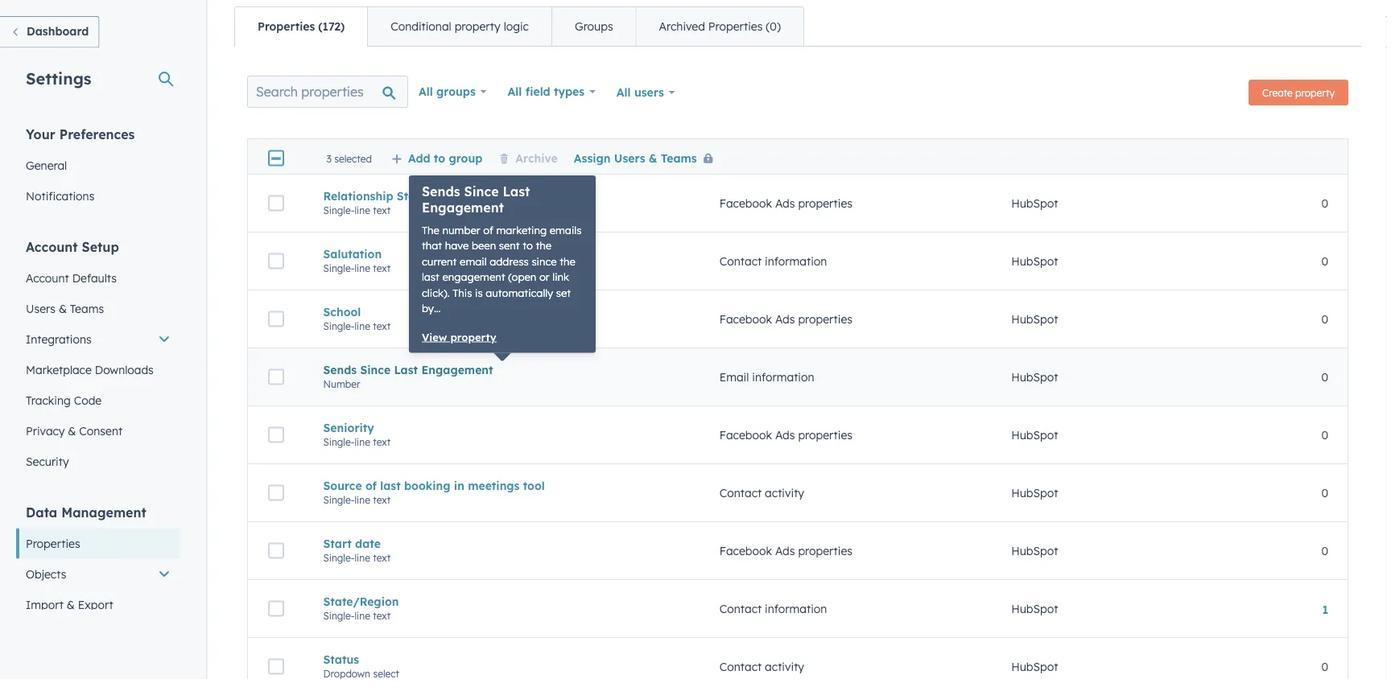 Task type: vqa. For each thing, say whether or not it's contained in the screenshot.
"Property" to the middle
yes



Task type: describe. For each thing, give the bounding box(es) containing it.
number
[[323, 378, 360, 390]]

hubspot for source of last booking in meetings tool
[[1011, 486, 1058, 500]]

properties for properties
[[26, 537, 80, 551]]

address
[[490, 255, 529, 268]]

conditional property logic
[[391, 19, 529, 33]]

users & teams
[[26, 301, 104, 316]]

archived
[[659, 19, 705, 33]]

engagement for sends since last engagement number
[[421, 363, 493, 377]]

all field types button
[[497, 76, 606, 108]]

click).
[[422, 286, 450, 299]]

seniority
[[323, 421, 374, 435]]

or
[[539, 270, 550, 284]]

properties for start date
[[798, 544, 852, 558]]

teams inside users & teams link
[[70, 301, 104, 316]]

facebook for seniority
[[720, 428, 772, 442]]

conditional
[[391, 19, 451, 33]]

0 for start
[[1321, 544, 1328, 558]]

ads for seniority
[[775, 428, 795, 442]]

archived properties (0) link
[[636, 7, 803, 46]]

properties for school
[[798, 312, 852, 326]]

hubspot for school
[[1011, 312, 1058, 326]]

privacy & consent link
[[16, 416, 180, 446]]

last for sends since last engagement number
[[394, 363, 418, 377]]

properties (172) link
[[235, 7, 367, 46]]

general link
[[16, 150, 180, 181]]

of inside "sends since last engagement the number of marketing emails that have been sent to the current email address since the last engagement (open or link click). this is automatically set by…"
[[483, 223, 493, 237]]

teams inside tab panel
[[661, 151, 697, 165]]

contact information for state/region
[[720, 602, 827, 616]]

types
[[554, 85, 585, 99]]

contact information for salutation
[[720, 254, 827, 268]]

text inside start date single-line text
[[373, 552, 391, 564]]

view
[[422, 330, 447, 344]]

3
[[326, 152, 332, 164]]

sends since last engagement button
[[323, 363, 681, 377]]

salutation button
[[323, 247, 681, 261]]

consent
[[79, 424, 122, 438]]

property for view
[[450, 330, 496, 344]]

have
[[445, 239, 469, 252]]

last for sends since last engagement the number of marketing emails that have been sent to the current email address since the last engagement (open or link click). this is automatically set by…
[[503, 184, 530, 200]]

hubspot for salutation
[[1011, 254, 1058, 268]]

your preferences
[[26, 126, 135, 142]]

& for consent
[[68, 424, 76, 438]]

setup
[[82, 239, 119, 255]]

last inside source of last booking in meetings tool single-line text
[[380, 479, 401, 493]]

status inside relationship status single-line text
[[397, 189, 433, 203]]

account defaults link
[[16, 263, 180, 293]]

1 vertical spatial status
[[323, 653, 359, 667]]

since for sends since last engagement number
[[360, 363, 391, 377]]

groups
[[575, 19, 613, 33]]

1 button
[[1322, 603, 1328, 617]]

archived properties (0)
[[659, 19, 781, 33]]

line inside seniority single-line text
[[355, 436, 370, 448]]

state/region single-line text
[[323, 595, 399, 622]]

single- inside seniority single-line text
[[323, 436, 355, 448]]

4 contact from the top
[[720, 660, 762, 674]]

salutation single-line text
[[323, 247, 391, 274]]

view property button
[[422, 329, 496, 345]]

single- inside start date single-line text
[[323, 552, 355, 564]]

source of last booking in meetings tool single-line text
[[323, 479, 545, 506]]

email information
[[720, 370, 814, 384]]

export
[[78, 598, 113, 612]]

security link
[[16, 446, 180, 477]]

all for all groups
[[419, 85, 433, 99]]

Search search field
[[247, 76, 408, 108]]

0 for seniority
[[1321, 428, 1328, 442]]

email
[[720, 370, 749, 384]]

privacy & consent
[[26, 424, 122, 438]]

link
[[552, 270, 569, 284]]

this
[[453, 286, 472, 299]]

management
[[61, 504, 146, 520]]

security
[[26, 454, 69, 469]]

integrations
[[26, 332, 92, 346]]

contact activity for source of last booking in meetings tool
[[720, 486, 804, 500]]

text inside the salutation single-line text
[[373, 262, 391, 274]]

archive
[[515, 151, 558, 165]]

start
[[323, 537, 352, 551]]

properties for relationship status
[[798, 196, 852, 210]]

all for all users
[[616, 85, 631, 99]]

facebook ads properties for seniority
[[720, 428, 852, 442]]

information for sends since last engagement
[[752, 370, 814, 384]]

by…
[[422, 302, 441, 315]]

marketplace downloads link
[[16, 355, 180, 385]]

account setup
[[26, 239, 119, 255]]

start date single-line text
[[323, 537, 391, 564]]

account setup element
[[16, 238, 180, 477]]

& right assign
[[649, 151, 657, 165]]

line inside school single-line text
[[355, 320, 370, 332]]

sends since last engagement number
[[323, 363, 493, 390]]

information for salutation
[[765, 254, 827, 268]]

single- inside state/region single-line text
[[323, 610, 355, 622]]

create property
[[1262, 87, 1335, 99]]

properties link
[[16, 528, 180, 559]]

booking
[[404, 479, 450, 493]]

users & teams link
[[16, 293, 180, 324]]

notifications link
[[16, 181, 180, 211]]

data management element
[[16, 504, 180, 651]]

the
[[422, 223, 439, 237]]

all users
[[616, 85, 664, 99]]

create
[[1262, 87, 1293, 99]]

add
[[408, 151, 430, 165]]

contact for salutation
[[720, 254, 762, 268]]

text inside relationship status single-line text
[[373, 204, 391, 216]]

facebook for start date
[[720, 544, 772, 558]]

single- inside school single-line text
[[323, 320, 355, 332]]

of inside source of last booking in meetings tool single-line text
[[365, 479, 377, 493]]

line inside the salutation single-line text
[[355, 262, 370, 274]]

set
[[556, 286, 571, 299]]

engagement
[[442, 270, 505, 284]]

seniority single-line text
[[323, 421, 391, 448]]

settings
[[26, 68, 91, 88]]

logic
[[504, 19, 529, 33]]

account for account defaults
[[26, 271, 69, 285]]

0 for sends
[[1321, 370, 1328, 384]]

seniority button
[[323, 421, 681, 435]]

privacy
[[26, 424, 65, 438]]

text inside school single-line text
[[373, 320, 391, 332]]

since for sends since last engagement the number of marketing emails that have been sent to the current email address since the last engagement (open or link click). this is automatically set by…
[[464, 184, 499, 200]]

assign users & teams button
[[574, 151, 719, 165]]

property for conditional
[[455, 19, 500, 33]]

data
[[26, 504, 57, 520]]

properties for properties (172)
[[258, 19, 315, 33]]

single- inside source of last booking in meetings tool single-line text
[[323, 494, 355, 506]]

selected
[[334, 152, 372, 164]]

line inside start date single-line text
[[355, 552, 370, 564]]

all groups button
[[408, 76, 497, 108]]

integrations button
[[16, 324, 180, 355]]



Task type: locate. For each thing, give the bounding box(es) containing it.
1 vertical spatial contact activity
[[720, 660, 804, 674]]

1 vertical spatial sends
[[323, 363, 357, 377]]

line down state/region
[[355, 610, 370, 622]]

status down state/region single-line text
[[323, 653, 359, 667]]

tab list
[[234, 6, 804, 47]]

sends for sends since last engagement number
[[323, 363, 357, 377]]

your
[[26, 126, 55, 142]]

1 horizontal spatial last
[[422, 270, 439, 284]]

users right assign
[[614, 151, 645, 165]]

defaults
[[72, 271, 117, 285]]

1 contact activity from the top
[[720, 486, 804, 500]]

1 hubspot from the top
[[1011, 196, 1058, 210]]

field
[[525, 85, 550, 99]]

2 contact from the top
[[720, 486, 762, 500]]

facebook for school
[[720, 312, 772, 326]]

status
[[397, 189, 433, 203], [323, 653, 359, 667]]

ads for start date
[[775, 544, 795, 558]]

text inside source of last booking in meetings tool single-line text
[[373, 494, 391, 506]]

last left booking
[[380, 479, 401, 493]]

1 horizontal spatial users
[[614, 151, 645, 165]]

users inside users & teams link
[[26, 301, 56, 316]]

activity for source of last booking in meetings tool
[[765, 486, 804, 500]]

the up the link
[[560, 255, 575, 268]]

4 properties from the top
[[798, 544, 852, 558]]

single- down start
[[323, 552, 355, 564]]

import & export
[[26, 598, 113, 612]]

contact for source
[[720, 486, 762, 500]]

ads for relationship status
[[775, 196, 795, 210]]

7 single- from the top
[[323, 610, 355, 622]]

all field types
[[508, 85, 585, 99]]

tracking code
[[26, 393, 102, 407]]

3 contact from the top
[[720, 602, 762, 616]]

0 vertical spatial information
[[765, 254, 827, 268]]

text down salutation
[[373, 262, 391, 274]]

& for export
[[67, 598, 75, 612]]

0 horizontal spatial status
[[323, 653, 359, 667]]

text down state/region
[[373, 610, 391, 622]]

salutation
[[323, 247, 382, 261]]

to inside tab panel
[[434, 151, 445, 165]]

0 vertical spatial teams
[[661, 151, 697, 165]]

2 line from the top
[[355, 262, 370, 274]]

1 vertical spatial to
[[523, 239, 533, 252]]

line down date
[[355, 552, 370, 564]]

5 0 from the top
[[1321, 428, 1328, 442]]

import & export link
[[16, 590, 180, 620]]

last inside "sends since last engagement the number of marketing emails that have been sent to the current email address since the last engagement (open or link click). this is automatically set by…"
[[422, 270, 439, 284]]

0 horizontal spatial last
[[394, 363, 418, 377]]

relationship status button
[[323, 189, 681, 203]]

0 for source
[[1321, 486, 1328, 500]]

0 horizontal spatial properties
[[26, 537, 80, 551]]

0 vertical spatial engagement
[[422, 200, 504, 216]]

all left field
[[508, 85, 522, 99]]

code
[[74, 393, 102, 407]]

1 horizontal spatial teams
[[661, 151, 697, 165]]

1 vertical spatial contact information
[[720, 602, 827, 616]]

0 vertical spatial users
[[614, 151, 645, 165]]

3 properties from the top
[[798, 428, 852, 442]]

1 horizontal spatial since
[[464, 184, 499, 200]]

2 account from the top
[[26, 271, 69, 285]]

all left the users
[[616, 85, 631, 99]]

line inside source of last booking in meetings tool single-line text
[[355, 494, 370, 506]]

relationship status single-line text
[[323, 189, 433, 216]]

properties up objects
[[26, 537, 80, 551]]

line down school
[[355, 320, 370, 332]]

sends inside sends since last engagement number
[[323, 363, 357, 377]]

last inside "sends since last engagement the number of marketing emails that have been sent to the current email address since the last engagement (open or link click). this is automatically set by…"
[[503, 184, 530, 200]]

engagement
[[422, 200, 504, 216], [421, 363, 493, 377]]

7 line from the top
[[355, 610, 370, 622]]

line down seniority
[[355, 436, 370, 448]]

users
[[634, 85, 664, 99]]

1 contact information from the top
[[720, 254, 827, 268]]

the up since
[[536, 239, 552, 252]]

1 vertical spatial last
[[380, 479, 401, 493]]

marketplace
[[26, 363, 92, 377]]

0 vertical spatial of
[[483, 223, 493, 237]]

school
[[323, 305, 361, 319]]

0 horizontal spatial to
[[434, 151, 445, 165]]

hubspot for relationship status
[[1011, 196, 1058, 210]]

text up date
[[373, 494, 391, 506]]

4 hubspot from the top
[[1011, 370, 1058, 384]]

6 single- from the top
[[323, 552, 355, 564]]

2 ads from the top
[[775, 312, 795, 326]]

line down relationship
[[355, 204, 370, 216]]

1 horizontal spatial status
[[397, 189, 433, 203]]

activity
[[765, 486, 804, 500], [765, 660, 804, 674]]

ads
[[775, 196, 795, 210], [775, 312, 795, 326], [775, 428, 795, 442], [775, 544, 795, 558]]

hubspot for start date
[[1011, 544, 1058, 558]]

1 0 from the top
[[1321, 196, 1328, 210]]

2 single- from the top
[[323, 262, 355, 274]]

0 for school
[[1321, 312, 1328, 326]]

1 vertical spatial property
[[1295, 87, 1335, 99]]

3 single- from the top
[[323, 320, 355, 332]]

add to group button
[[391, 151, 482, 165]]

4 facebook ads properties from the top
[[720, 544, 852, 558]]

been
[[472, 239, 496, 252]]

since down 'group'
[[464, 184, 499, 200]]

1 vertical spatial users
[[26, 301, 56, 316]]

0 horizontal spatial users
[[26, 301, 56, 316]]

0 horizontal spatial since
[[360, 363, 391, 377]]

ads for school
[[775, 312, 795, 326]]

all for all field types
[[508, 85, 522, 99]]

1 horizontal spatial the
[[560, 255, 575, 268]]

1 horizontal spatial of
[[483, 223, 493, 237]]

properties for seniority
[[798, 428, 852, 442]]

6 hubspot from the top
[[1011, 486, 1058, 500]]

0 vertical spatial contact information
[[720, 254, 827, 268]]

since inside sends since last engagement number
[[360, 363, 391, 377]]

(172)
[[318, 19, 345, 33]]

0 horizontal spatial of
[[365, 479, 377, 493]]

last up click).
[[422, 270, 439, 284]]

1 vertical spatial information
[[752, 370, 814, 384]]

since inside "sends since last engagement the number of marketing emails that have been sent to the current email address since the last engagement (open or link click). this is automatically set by…"
[[464, 184, 499, 200]]

date
[[355, 537, 381, 551]]

engagement down 'view property' button at the left
[[421, 363, 493, 377]]

relationship
[[323, 189, 393, 203]]

3 facebook ads properties from the top
[[720, 428, 852, 442]]

2 vertical spatial property
[[450, 330, 496, 344]]

7 text from the top
[[373, 610, 391, 622]]

tab panel containing all groups
[[234, 46, 1361, 679]]

2 properties from the top
[[798, 312, 852, 326]]

(0)
[[766, 19, 781, 33]]

3 line from the top
[[355, 320, 370, 332]]

2 contact information from the top
[[720, 602, 827, 616]]

3 ads from the top
[[775, 428, 795, 442]]

5 hubspot from the top
[[1011, 428, 1058, 442]]

1 horizontal spatial sends
[[422, 184, 460, 200]]

9 hubspot from the top
[[1011, 660, 1058, 674]]

property inside tab list
[[455, 19, 500, 33]]

4 ads from the top
[[775, 544, 795, 558]]

single- down seniority
[[323, 436, 355, 448]]

0 vertical spatial sends
[[422, 184, 460, 200]]

tab panel
[[234, 46, 1361, 679]]

line down salutation
[[355, 262, 370, 274]]

users inside tab panel
[[614, 151, 645, 165]]

1 vertical spatial account
[[26, 271, 69, 285]]

marketplace downloads
[[26, 363, 154, 377]]

single- down state/region
[[323, 610, 355, 622]]

add to group
[[408, 151, 482, 165]]

start date button
[[323, 537, 681, 551]]

assign
[[574, 151, 611, 165]]

all inside all users popup button
[[616, 85, 631, 99]]

4 line from the top
[[355, 436, 370, 448]]

property for create
[[1295, 87, 1335, 99]]

2 text from the top
[[373, 262, 391, 274]]

account up 'account defaults' at left
[[26, 239, 78, 255]]

text inside seniority single-line text
[[373, 436, 391, 448]]

8 0 from the top
[[1321, 660, 1328, 674]]

1 vertical spatial the
[[560, 255, 575, 268]]

archive button
[[499, 151, 558, 165]]

current
[[422, 255, 457, 268]]

to inside "sends since last engagement the number of marketing emails that have been sent to the current email address since the last engagement (open or link click). this is automatically set by…"
[[523, 239, 533, 252]]

to right add
[[434, 151, 445, 165]]

email
[[460, 255, 487, 268]]

engagement inside sends since last engagement number
[[421, 363, 493, 377]]

6 0 from the top
[[1321, 486, 1328, 500]]

of up the been
[[483, 223, 493, 237]]

line inside state/region single-line text
[[355, 610, 370, 622]]

6 line from the top
[[355, 552, 370, 564]]

1 line from the top
[[355, 204, 370, 216]]

all inside all field types popup button
[[508, 85, 522, 99]]

is
[[475, 286, 483, 299]]

objects
[[26, 567, 66, 581]]

information for state/region
[[765, 602, 827, 616]]

hubspot for status
[[1011, 660, 1058, 674]]

to down marketing
[[523, 239, 533, 252]]

4 facebook from the top
[[720, 544, 772, 558]]

1 vertical spatial teams
[[70, 301, 104, 316]]

tab list containing properties (172)
[[234, 6, 804, 47]]

1 facebook from the top
[[720, 196, 772, 210]]

0 vertical spatial activity
[[765, 486, 804, 500]]

sends for sends since last engagement the number of marketing emails that have been sent to the current email address since the last engagement (open or link click). this is automatically set by…
[[422, 184, 460, 200]]

property down school 'button'
[[450, 330, 496, 344]]

1 vertical spatial of
[[365, 479, 377, 493]]

0 for relationship
[[1321, 196, 1328, 210]]

state/region button
[[323, 595, 681, 609]]

3 0 from the top
[[1321, 312, 1328, 326]]

last
[[422, 270, 439, 284], [380, 479, 401, 493]]

0 horizontal spatial teams
[[70, 301, 104, 316]]

0 vertical spatial account
[[26, 239, 78, 255]]

of right source
[[365, 479, 377, 493]]

single- down relationship
[[323, 204, 355, 216]]

5 single- from the top
[[323, 494, 355, 506]]

status button
[[323, 653, 681, 667]]

0 vertical spatial to
[[434, 151, 445, 165]]

1 ads from the top
[[775, 196, 795, 210]]

0 horizontal spatial last
[[380, 479, 401, 493]]

2 facebook ads properties from the top
[[720, 312, 852, 326]]

account up users & teams
[[26, 271, 69, 285]]

contact for state/region
[[720, 602, 762, 616]]

property right "create"
[[1295, 87, 1335, 99]]

3 facebook from the top
[[720, 428, 772, 442]]

import
[[26, 598, 63, 612]]

1 facebook ads properties from the top
[[720, 196, 852, 210]]

2 contact activity from the top
[[720, 660, 804, 674]]

2 vertical spatial information
[[765, 602, 827, 616]]

1
[[1322, 603, 1328, 617]]

notifications
[[26, 189, 95, 203]]

facebook for relationship status
[[720, 196, 772, 210]]

8 hubspot from the top
[[1011, 602, 1058, 616]]

teams down defaults
[[70, 301, 104, 316]]

all inside all groups 'popup button'
[[419, 85, 433, 99]]

0 vertical spatial the
[[536, 239, 552, 252]]

text down relationship
[[373, 204, 391, 216]]

2 hubspot from the top
[[1011, 254, 1058, 268]]

to
[[434, 151, 445, 165], [523, 239, 533, 252]]

1 text from the top
[[373, 204, 391, 216]]

source of last booking in meetings tool button
[[323, 479, 681, 493]]

conditional property logic link
[[367, 7, 551, 46]]

6 text from the top
[[373, 552, 391, 564]]

sends
[[422, 184, 460, 200], [323, 363, 357, 377]]

0 horizontal spatial the
[[536, 239, 552, 252]]

meetings
[[468, 479, 520, 493]]

property
[[455, 19, 500, 33], [1295, 87, 1335, 99], [450, 330, 496, 344]]

0 vertical spatial last
[[422, 270, 439, 284]]

properties left (0)
[[708, 19, 763, 33]]

source
[[323, 479, 362, 493]]

single- down source
[[323, 494, 355, 506]]

1 horizontal spatial last
[[503, 184, 530, 200]]

2 horizontal spatial properties
[[708, 19, 763, 33]]

1 vertical spatial activity
[[765, 660, 804, 674]]

& left export
[[67, 598, 75, 612]]

since up number
[[360, 363, 391, 377]]

0 horizontal spatial sends
[[323, 363, 357, 377]]

& inside data management 'element'
[[67, 598, 75, 612]]

0 for salutation
[[1321, 254, 1328, 268]]

hubspot for seniority
[[1011, 428, 1058, 442]]

facebook ads properties for relationship status
[[720, 196, 852, 210]]

0 vertical spatial status
[[397, 189, 433, 203]]

hubspot for sends since last engagement
[[1011, 370, 1058, 384]]

text inside state/region single-line text
[[373, 610, 391, 622]]

single- inside the salutation single-line text
[[323, 262, 355, 274]]

facebook ads properties for start date
[[720, 544, 852, 558]]

1 horizontal spatial to
[[523, 239, 533, 252]]

1 properties from the top
[[798, 196, 852, 210]]

tool
[[523, 479, 545, 493]]

& up "integrations"
[[59, 301, 67, 316]]

7 0 from the top
[[1321, 544, 1328, 558]]

text down seniority
[[373, 436, 391, 448]]

school button
[[323, 305, 681, 319]]

automatically
[[486, 286, 553, 299]]

your preferences element
[[16, 125, 180, 211]]

& for teams
[[59, 301, 67, 316]]

1 single- from the top
[[323, 204, 355, 216]]

line
[[355, 204, 370, 216], [355, 262, 370, 274], [355, 320, 370, 332], [355, 436, 370, 448], [355, 494, 370, 506], [355, 552, 370, 564], [355, 610, 370, 622]]

last inside sends since last engagement number
[[394, 363, 418, 377]]

facebook ads properties for school
[[720, 312, 852, 326]]

account defaults
[[26, 271, 117, 285]]

line down source
[[355, 494, 370, 506]]

sends inside "sends since last engagement the number of marketing emails that have been sent to the current email address since the last engagement (open or link click). this is automatically set by…"
[[422, 184, 460, 200]]

all users button
[[606, 76, 685, 109]]

property left the logic
[[455, 19, 500, 33]]

text left view
[[373, 320, 391, 332]]

sent
[[499, 239, 520, 252]]

5 line from the top
[[355, 494, 370, 506]]

1 account from the top
[[26, 239, 78, 255]]

engagement up 'number'
[[422, 200, 504, 216]]

properties inside data management 'element'
[[26, 537, 80, 551]]

1 horizontal spatial properties
[[258, 19, 315, 33]]

hubspot
[[1011, 196, 1058, 210], [1011, 254, 1058, 268], [1011, 312, 1058, 326], [1011, 370, 1058, 384], [1011, 428, 1058, 442], [1011, 486, 1058, 500], [1011, 544, 1058, 558], [1011, 602, 1058, 616], [1011, 660, 1058, 674]]

1 vertical spatial last
[[394, 363, 418, 377]]

&
[[649, 151, 657, 165], [59, 301, 67, 316], [68, 424, 76, 438], [67, 598, 75, 612]]

0 vertical spatial since
[[464, 184, 499, 200]]

single- down salutation
[[323, 262, 355, 274]]

property inside "sends since last engagement" tooltip
[[450, 330, 496, 344]]

text
[[373, 204, 391, 216], [373, 262, 391, 274], [373, 320, 391, 332], [373, 436, 391, 448], [373, 494, 391, 506], [373, 552, 391, 564], [373, 610, 391, 622]]

1 activity from the top
[[765, 486, 804, 500]]

all left groups
[[419, 85, 433, 99]]

properties left the (172)
[[258, 19, 315, 33]]

0 vertical spatial contact activity
[[720, 486, 804, 500]]

3 text from the top
[[373, 320, 391, 332]]

users up "integrations"
[[26, 301, 56, 316]]

single- down school
[[323, 320, 355, 332]]

objects button
[[16, 559, 180, 590]]

2 0 from the top
[[1321, 254, 1328, 268]]

2 activity from the top
[[765, 660, 804, 674]]

account
[[26, 239, 78, 255], [26, 271, 69, 285]]

hubspot for state/region
[[1011, 602, 1058, 616]]

group
[[449, 151, 482, 165]]

engagement inside "sends since last engagement the number of marketing emails that have been sent to the current email address since the last engagement (open or link click). this is automatically set by…"
[[422, 200, 504, 216]]

text down date
[[373, 552, 391, 564]]

since
[[532, 255, 557, 268]]

account for account setup
[[26, 239, 78, 255]]

dashboard
[[27, 24, 89, 38]]

emails
[[550, 223, 582, 237]]

status up the
[[397, 189, 433, 203]]

0 vertical spatial last
[[503, 184, 530, 200]]

4 text from the top
[[373, 436, 391, 448]]

1 horizontal spatial all
[[508, 85, 522, 99]]

4 0 from the top
[[1321, 370, 1328, 384]]

information
[[765, 254, 827, 268], [752, 370, 814, 384], [765, 602, 827, 616]]

teams down the users
[[661, 151, 697, 165]]

general
[[26, 158, 67, 172]]

sends up number
[[323, 363, 357, 377]]

downloads
[[95, 363, 154, 377]]

0 horizontal spatial all
[[419, 85, 433, 99]]

line inside relationship status single-line text
[[355, 204, 370, 216]]

0 vertical spatial property
[[455, 19, 500, 33]]

dashboard link
[[0, 16, 99, 48]]

1 vertical spatial since
[[360, 363, 391, 377]]

in
[[454, 479, 464, 493]]

5 text from the top
[[373, 494, 391, 506]]

1 contact from the top
[[720, 254, 762, 268]]

7 hubspot from the top
[[1011, 544, 1058, 558]]

2 facebook from the top
[[720, 312, 772, 326]]

contact activity for status
[[720, 660, 804, 674]]

2 horizontal spatial all
[[616, 85, 631, 99]]

activity for status
[[765, 660, 804, 674]]

sends down add to group button
[[422, 184, 460, 200]]

that
[[422, 239, 442, 252]]

& right privacy
[[68, 424, 76, 438]]

engagement for sends since last engagement the number of marketing emails that have been sent to the current email address since the last engagement (open or link click). this is automatically set by…
[[422, 200, 504, 216]]

marketing
[[496, 223, 547, 237]]

groups link
[[551, 7, 636, 46]]

4 single- from the top
[[323, 436, 355, 448]]

single- inside relationship status single-line text
[[323, 204, 355, 216]]

property inside tab panel
[[1295, 87, 1335, 99]]

tracking
[[26, 393, 71, 407]]

sends since last engagement tooltip
[[409, 175, 596, 353]]

3 hubspot from the top
[[1011, 312, 1058, 326]]

1 vertical spatial engagement
[[421, 363, 493, 377]]

all groups
[[419, 85, 476, 99]]



